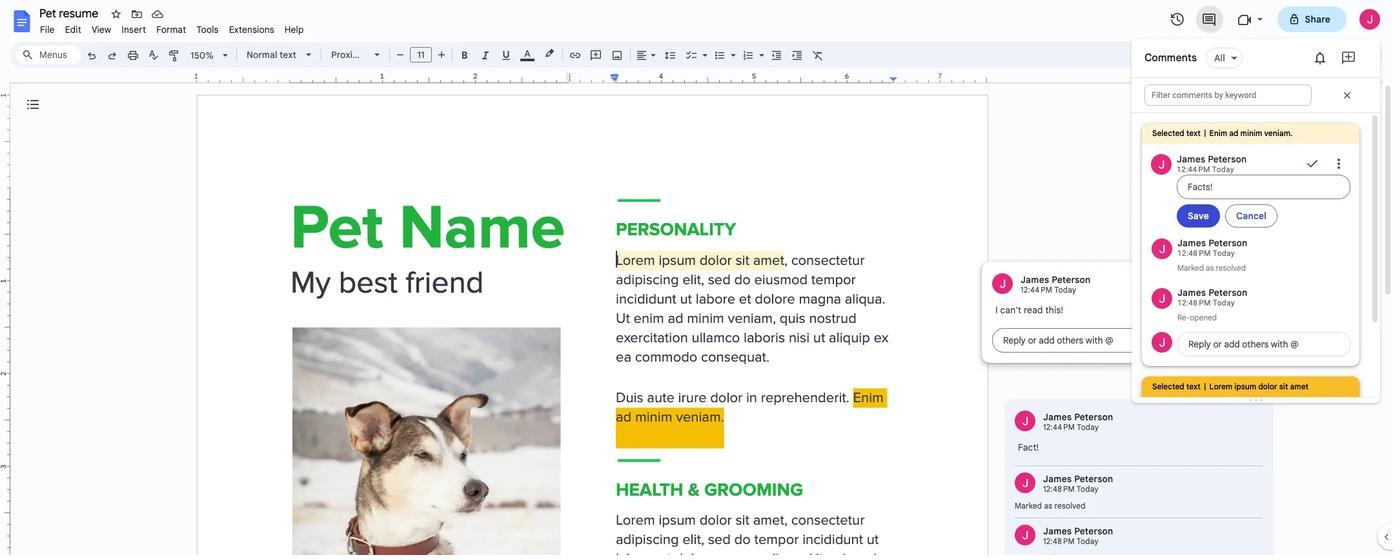 Task type: locate. For each thing, give the bounding box(es) containing it.
1 vertical spatial james peterson 12:48 pm today
[[1043, 526, 1114, 547]]

1 vertical spatial selected
[[1153, 382, 1185, 392]]

as
[[1206, 263, 1214, 273], [1044, 502, 1053, 511]]

text inside comments dialog. open comment. author james peterson. 0 replies. 0 new replies. list item
[[1187, 382, 1201, 392]]

insert image image
[[610, 46, 625, 64]]

1 horizontal spatial marked
[[1178, 263, 1204, 273]]

text inside the comments dialog. open comment. author james peterson. 2 replies. 0 new replies. list item
[[1187, 128, 1201, 138]]

1 vertical spatial resolved
[[1055, 502, 1086, 511]]

|
[[1204, 128, 1207, 138], [1204, 382, 1207, 392]]

marked up james peterson 12:48 pm today re-opened
[[1178, 263, 1204, 273]]

0 vertical spatial 12:44 pm
[[1177, 165, 1211, 174]]

lorem
[[1210, 382, 1233, 392]]

1 vertical spatial as
[[1044, 502, 1053, 511]]

selected left lorem
[[1153, 382, 1185, 392]]

0 vertical spatial as
[[1206, 263, 1214, 273]]

text left enim
[[1187, 128, 1201, 138]]

marked inside james peterson 12:48 pm today marked as resolved
[[1178, 263, 1204, 273]]

0 vertical spatial resolved
[[1216, 263, 1246, 273]]

main toolbar
[[80, 0, 828, 501]]

resolved
[[1216, 263, 1246, 273], [1055, 502, 1086, 511]]

cancel
[[1236, 210, 1267, 222]]

0 vertical spatial marked
[[1178, 263, 1204, 273]]

1 selected from the top
[[1153, 128, 1185, 138]]

marked
[[1178, 263, 1204, 273], [1015, 502, 1042, 511]]

0 vertical spatial james peterson image
[[1152, 239, 1173, 260]]

0 horizontal spatial resolved
[[1055, 502, 1086, 511]]

top margin image
[[0, 95, 10, 191]]

12:44 pm inside the comments dialog. open comment. author james peterson. 2 replies. 0 new replies. list item
[[1177, 165, 1211, 174]]

1 vertical spatial text
[[1187, 128, 1201, 138]]

help
[[285, 24, 304, 36]]

0 horizontal spatial marked
[[1015, 502, 1042, 511]]

today
[[1212, 165, 1234, 174], [1213, 249, 1235, 258], [1055, 285, 1077, 295], [1213, 299, 1235, 308], [1077, 423, 1099, 433], [1077, 485, 1099, 495], [1077, 537, 1099, 547]]

james inside james peterson 12:48 pm today marked as resolved
[[1178, 238, 1206, 249]]

view
[[92, 24, 111, 36]]

selected left enim
[[1153, 128, 1185, 138]]

ipsum
[[1235, 382, 1257, 392]]

cancel button
[[1226, 205, 1278, 228]]

peterson inside james peterson 12:48 pm today re-opened
[[1209, 287, 1248, 299]]

i can't read this!
[[996, 305, 1064, 316]]

styles list. normal text selected. option
[[247, 46, 298, 64]]

comment history dialogue. dialog
[[1132, 39, 1380, 485]]

1 | from the top
[[1204, 128, 1207, 138]]

2 vertical spatial 12:44 pm
[[1043, 423, 1075, 433]]

12:44 pm for i can't read this!
[[1021, 285, 1053, 295]]

0 horizontal spatial as
[[1044, 502, 1053, 511]]

sit
[[1280, 382, 1288, 392]]

1 vertical spatial |
[[1204, 382, 1207, 392]]

tools
[[197, 24, 219, 36]]

1
[[194, 72, 198, 81]]

1 horizontal spatial resolved
[[1216, 263, 1246, 273]]

selected text | lorem ipsum dolor sit amet
[[1153, 382, 1309, 392]]

james peterson image
[[1152, 239, 1173, 260], [1152, 333, 1173, 353]]

0 vertical spatial james peterson 12:48 pm today
[[1043, 474, 1114, 495]]

reply field inside the comments dialog. open comment. author james peterson. 2 replies. 0 new replies. list item
[[1178, 333, 1351, 357]]

12:48 pm down marked as resolved
[[1043, 537, 1075, 547]]

james peterson 12:48 pm today re-opened
[[1178, 287, 1248, 323]]

text left lorem
[[1187, 382, 1201, 392]]

0 vertical spatial james peterson 12:44 pm today
[[1177, 154, 1247, 174]]

amet
[[1290, 382, 1309, 392]]

edit
[[65, 24, 81, 36]]

menu bar
[[35, 17, 309, 38]]

1 vertical spatial marked
[[1015, 502, 1042, 511]]

text for selected text | enim ad minim veniam.
[[1187, 128, 1201, 138]]

| inside comments dialog. open comment. author james peterson. 0 replies. 0 new replies. list item
[[1204, 382, 1207, 392]]

Font size text field
[[411, 47, 431, 63]]

12:44 pm
[[1177, 165, 1211, 174], [1021, 285, 1053, 295], [1043, 423, 1075, 433]]

line & paragraph spacing image
[[663, 46, 678, 64]]

help menu item
[[279, 22, 309, 37]]

left margin image
[[197, 73, 293, 83]]

i
[[996, 305, 998, 316]]

view menu item
[[86, 22, 116, 37]]

james peterson 12:48 pm today down marked as resolved
[[1043, 526, 1114, 547]]

12:48 pm inside james peterson 12:48 pm today re-opened
[[1178, 299, 1211, 308]]

james peterson 12:48 pm today
[[1043, 474, 1114, 495], [1043, 526, 1114, 547]]

selected inside comments dialog. open comment. author james peterson. 0 replies. 0 new replies. list item
[[1153, 382, 1185, 392]]

Reply field
[[992, 329, 1241, 353], [1178, 333, 1351, 357]]

marked down 'fact!'
[[1015, 502, 1042, 511]]

text down help 'menu item'
[[280, 49, 296, 61]]

12:48 pm down save
[[1178, 249, 1211, 258]]

list
[[1132, 113, 1380, 485], [982, 262, 1274, 556]]

0 vertical spatial text
[[280, 49, 296, 61]]

share button
[[1277, 6, 1347, 32]]

all button
[[1206, 48, 1243, 68]]

menu bar inside menu bar banner
[[35, 17, 309, 38]]

1 vertical spatial james peterson image
[[1152, 333, 1173, 353]]

normal text
[[247, 49, 296, 61]]

james peterson 12:44 pm today
[[1177, 154, 1247, 174], [1021, 274, 1091, 295], [1043, 412, 1114, 433]]

mode and view toolbar
[[1248, 42, 1375, 68]]

selected
[[1153, 128, 1185, 138], [1153, 382, 1185, 392]]

0 vertical spatial selected
[[1153, 128, 1185, 138]]

12:44 pm for fact!
[[1043, 423, 1075, 433]]

| left enim
[[1204, 128, 1207, 138]]

james peterson 12:44 pm today inside the comments dialog. open comment. author james peterson. 2 replies. 0 new replies. list item
[[1177, 154, 1247, 174]]

menu bar containing file
[[35, 17, 309, 38]]

file
[[40, 24, 55, 36]]

1 vertical spatial 12:44 pm
[[1021, 285, 1053, 295]]

0 vertical spatial |
[[1204, 128, 1207, 138]]

Font size field
[[410, 47, 437, 63]]

comments dialog. open comment. author james peterson. 2 replies. 0 new replies. list item
[[1142, 123, 1360, 367]]

text inside option
[[280, 49, 296, 61]]

12:48 pm up opened
[[1178, 299, 1211, 308]]

james
[[1177, 154, 1206, 165], [1178, 238, 1206, 249], [1021, 274, 1049, 286], [1178, 287, 1206, 299], [1043, 412, 1072, 424], [1043, 474, 1072, 486], [1043, 526, 1072, 538]]

james inside james peterson 12:48 pm today re-opened
[[1178, 287, 1206, 299]]

opened
[[1190, 313, 1217, 323]]

Filter comments by keyword text field
[[1145, 85, 1312, 106]]

2 vertical spatial james peterson 12:44 pm today
[[1043, 412, 1114, 433]]

| left lorem
[[1204, 382, 1207, 392]]

today inside james peterson 12:48 pm today re-opened
[[1213, 299, 1235, 308]]

selected inside the comments dialog. open comment. author james peterson. 2 replies. 0 new replies. list item
[[1153, 128, 1185, 138]]

menu bar banner
[[0, 0, 1393, 556]]

marked as resolved
[[1015, 502, 1086, 511]]

text color image
[[520, 46, 535, 61]]

12:48 pm
[[1178, 249, 1211, 258], [1178, 299, 1211, 308], [1043, 485, 1075, 495], [1043, 537, 1075, 547]]

1 horizontal spatial as
[[1206, 263, 1214, 273]]

read
[[1024, 305, 1043, 316]]

james peterson 12:48 pm today up marked as resolved
[[1043, 474, 1114, 495]]

| inside the comments dialog. open comment. author james peterson. 2 replies. 0 new replies. list item
[[1204, 128, 1207, 138]]

2 vertical spatial text
[[1187, 382, 1201, 392]]

Rename text field
[[35, 5, 106, 21]]

1 vertical spatial james peterson 12:44 pm today
[[1021, 274, 1091, 295]]

format
[[156, 24, 186, 36]]

extensions menu item
[[224, 22, 279, 37]]

text for normal text
[[280, 49, 296, 61]]

text for selected text | lorem ipsum dolor sit amet
[[1187, 382, 1201, 392]]

facts!
[[1188, 181, 1213, 193]]

proxima
[[331, 49, 366, 61]]

text
[[280, 49, 296, 61], [1187, 128, 1201, 138], [1187, 382, 1201, 392]]

james peterson image
[[1151, 154, 1172, 175], [992, 274, 1013, 294], [1152, 288, 1173, 309], [1015, 411, 1036, 432], [1015, 473, 1036, 494], [1015, 526, 1036, 546]]

2 | from the top
[[1204, 382, 1207, 392]]

Comment draft text field
[[1177, 175, 1351, 200]]

this!
[[1046, 305, 1064, 316]]

comments application
[[0, 0, 1393, 556]]

2 selected from the top
[[1153, 382, 1185, 392]]

proxima nova
[[331, 49, 390, 61]]

peterson
[[1208, 154, 1247, 165], [1209, 238, 1248, 249], [1052, 274, 1091, 286], [1209, 287, 1248, 299], [1075, 412, 1114, 424], [1075, 474, 1114, 486], [1075, 526, 1114, 538]]

today inside james peterson 12:48 pm today marked as resolved
[[1213, 249, 1235, 258]]

as inside james peterson 12:48 pm today marked as resolved
[[1206, 263, 1214, 273]]



Task type: describe. For each thing, give the bounding box(es) containing it.
share
[[1305, 14, 1331, 25]]

normal
[[247, 49, 277, 61]]

list inside menu bar banner
[[1132, 113, 1380, 485]]

save button
[[1177, 205, 1220, 228]]

enim
[[1210, 128, 1228, 138]]

Zoom field
[[185, 46, 234, 65]]

fact!
[[1018, 442, 1039, 454]]

nova
[[368, 49, 390, 61]]

2 james peterson image from the top
[[1152, 333, 1173, 353]]

Zoom text field
[[187, 46, 218, 65]]

12:48 pm inside james peterson 12:48 pm today marked as resolved
[[1178, 249, 1211, 258]]

more options... image
[[1335, 156, 1344, 173]]

comments dialog. open comment. author james peterson. 0 replies. 0 new replies. list item
[[1142, 377, 1360, 485]]

Star checkbox
[[107, 5, 125, 23]]

highlight color image
[[542, 46, 557, 61]]

selected text | enim ad minim veniam.
[[1153, 128, 1293, 138]]

minim
[[1241, 128, 1263, 138]]

resolved inside james peterson 12:48 pm today marked as resolved
[[1216, 263, 1246, 273]]

all
[[1215, 52, 1225, 64]]

james peterson 12:44 pm today for i can't read this!
[[1021, 274, 1091, 295]]

peterson inside james peterson 12:48 pm today marked as resolved
[[1209, 238, 1248, 249]]

format menu item
[[151, 22, 191, 37]]

| for enim ad minim veniam.
[[1204, 128, 1207, 138]]

save
[[1188, 210, 1209, 222]]

insert
[[122, 24, 146, 36]]

dolor
[[1259, 382, 1278, 392]]

tools menu item
[[191, 22, 224, 37]]

james peterson 12:48 pm today marked as resolved
[[1178, 238, 1248, 273]]

insert menu item
[[116, 22, 151, 37]]

file menu item
[[35, 22, 60, 37]]

2 james peterson 12:48 pm today from the top
[[1043, 526, 1114, 547]]

| for lorem ipsum dolor sit amet
[[1204, 382, 1207, 392]]

extensions
[[229, 24, 274, 36]]

re-
[[1178, 313, 1190, 323]]

james peterson 12:44 pm today for fact!
[[1043, 412, 1114, 433]]

Menus field
[[16, 46, 81, 64]]

1 james peterson 12:48 pm today from the top
[[1043, 474, 1114, 495]]

12:48 pm up marked as resolved
[[1043, 485, 1075, 495]]

can't
[[1000, 305, 1022, 316]]

veniam.
[[1265, 128, 1293, 138]]

comments
[[1145, 52, 1197, 65]]

ad
[[1230, 128, 1239, 138]]

right margin image
[[890, 73, 987, 83]]

selected for selected text | enim ad minim veniam.
[[1153, 128, 1185, 138]]

1 james peterson image from the top
[[1152, 239, 1173, 260]]

font list. proxima nova selected. option
[[331, 46, 390, 64]]

selected for selected text | lorem ipsum dolor sit amet
[[1153, 382, 1185, 392]]

edit menu item
[[60, 22, 86, 37]]



Task type: vqa. For each thing, say whether or not it's contained in the screenshot.
Comments Dialog. Open Comment. Author James Peterson. 2 Replies. 0 New Replies. list item
yes



